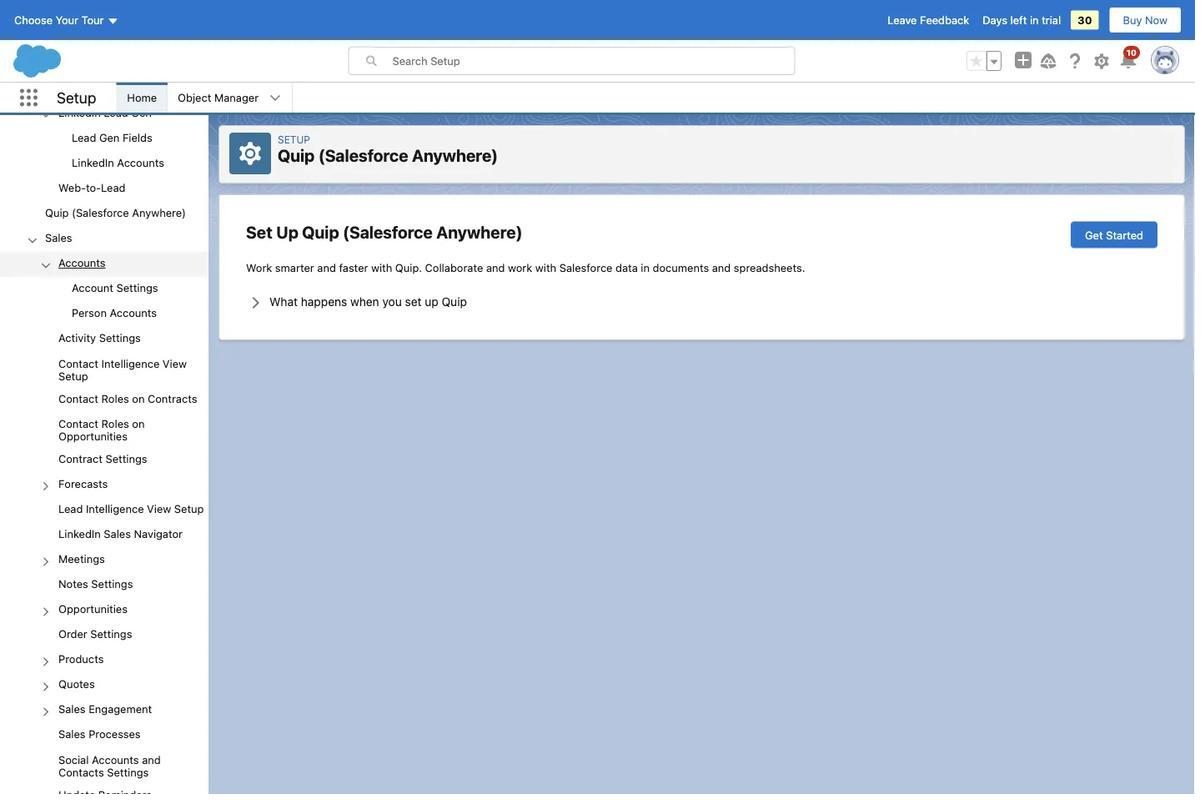 Task type: describe. For each thing, give the bounding box(es) containing it.
accounts link
[[58, 257, 106, 272]]

meetings link
[[58, 553, 105, 568]]

1 vertical spatial anywhere)
[[132, 206, 186, 219]]

text default image
[[250, 296, 263, 309]]

data
[[616, 262, 638, 274]]

contracts
[[148, 392, 197, 405]]

lead inside linkedin lead gen link
[[104, 106, 128, 119]]

settings for activity settings
[[99, 332, 141, 344]]

linkedin for linkedin lead gen
[[58, 106, 101, 119]]

2 opportunities from the top
[[58, 603, 128, 615]]

contract settings
[[58, 452, 147, 465]]

lead inside web-to-lead "link"
[[101, 181, 126, 194]]

lead intelligence view setup
[[58, 502, 204, 515]]

Search Setup text field
[[393, 48, 795, 74]]

get
[[1086, 229, 1104, 241]]

linkedin lead gen
[[58, 106, 152, 119]]

happens
[[301, 295, 347, 309]]

group for accounts
[[0, 277, 209, 327]]

days
[[983, 14, 1008, 26]]

social accounts and contacts settings link
[[58, 753, 209, 779]]

sales engagement link
[[58, 703, 152, 718]]

contact for contact roles on opportunities
[[58, 417, 99, 430]]

2 vertical spatial (salesforce
[[343, 222, 433, 242]]

and inside the social accounts and contacts settings
[[142, 753, 161, 766]]

when
[[351, 295, 380, 309]]

buy now
[[1124, 14, 1168, 26]]

forecasts
[[58, 477, 108, 490]]

products
[[58, 653, 104, 666]]

contract
[[58, 452, 103, 465]]

up
[[425, 295, 439, 309]]

you
[[383, 295, 402, 309]]

get started button
[[1072, 222, 1158, 248]]

lead gen fields link
[[72, 131, 152, 146]]

contact roles on opportunities link
[[58, 417, 209, 442]]

quip inside quip (salesforce anywhere) link
[[45, 206, 69, 219]]

faster
[[339, 262, 368, 274]]

up
[[276, 222, 299, 242]]

work smarter and faster with quip. collaborate and work with salesforce data in documents and spreadsheets.
[[246, 262, 806, 274]]

now
[[1146, 14, 1168, 26]]

buy now button
[[1110, 7, 1183, 33]]

quip inside setup quip (salesforce anywhere)
[[278, 146, 315, 165]]

activity
[[58, 332, 96, 344]]

social accounts and contacts settings
[[58, 753, 161, 779]]

setup link
[[278, 134, 310, 145]]

choose
[[14, 14, 53, 26]]

feedback
[[921, 14, 970, 26]]

salesforce
[[560, 262, 613, 274]]

sales processes link
[[58, 728, 141, 743]]

sales down lead intelligence view setup link
[[104, 528, 131, 540]]

order
[[58, 628, 87, 640]]

manager
[[215, 91, 259, 104]]

settings for order settings
[[90, 628, 132, 640]]

account
[[72, 282, 113, 294]]

home
[[127, 91, 157, 104]]

notes settings
[[58, 578, 133, 590]]

contact roles on contracts
[[58, 392, 197, 405]]

leave feedback link
[[888, 14, 970, 26]]

quip.
[[396, 262, 422, 274]]

1 vertical spatial in
[[641, 262, 650, 274]]

roles for contracts
[[102, 392, 129, 405]]

linkedin lead gen link
[[58, 106, 152, 121]]

group containing linkedin lead gen
[[0, 0, 209, 201]]

sales tree item
[[0, 227, 209, 795]]

days left in trial
[[983, 14, 1062, 26]]

trial
[[1043, 14, 1062, 26]]

person accounts link
[[72, 307, 157, 322]]

quotes link
[[58, 678, 95, 693]]

collaborate
[[425, 262, 484, 274]]

lead intelligence view setup link
[[58, 502, 204, 518]]

contact roles on opportunities
[[58, 417, 145, 442]]

intelligence for contact
[[102, 357, 160, 370]]

smarter
[[275, 262, 314, 274]]

1 vertical spatial (salesforce
[[72, 206, 129, 219]]

order settings
[[58, 628, 132, 640]]

0 horizontal spatial gen
[[99, 131, 120, 144]]

0 vertical spatial in
[[1031, 14, 1040, 26]]

set
[[246, 222, 273, 242]]

leave
[[888, 14, 918, 26]]

lead inside lead gen fields link
[[72, 131, 96, 144]]

contacts
[[58, 766, 104, 779]]

contact intelligence view setup
[[58, 357, 187, 382]]

web-to-lead link
[[58, 181, 126, 196]]

work
[[246, 262, 272, 274]]

30
[[1078, 14, 1093, 26]]

1 with from the left
[[371, 262, 393, 274]]

2 with from the left
[[536, 262, 557, 274]]

products link
[[58, 653, 104, 668]]

started
[[1107, 229, 1144, 241]]

sales for sales processes
[[58, 728, 86, 741]]

sales for the sales 'link'
[[45, 232, 72, 244]]

intelligence for lead
[[86, 502, 144, 515]]

(salesforce inside setup quip (salesforce anywhere)
[[319, 146, 409, 165]]



Task type: locate. For each thing, give the bounding box(es) containing it.
2 contact from the top
[[58, 392, 99, 405]]

what happens when you set up quip
[[270, 295, 467, 309]]

on
[[132, 392, 145, 405], [132, 417, 145, 430]]

anywhere)
[[412, 146, 498, 165], [132, 206, 186, 219], [437, 222, 523, 242]]

settings up person accounts
[[116, 282, 158, 294]]

accounts down processes at the bottom of the page
[[92, 753, 139, 766]]

roles
[[102, 392, 129, 405], [102, 417, 129, 430]]

object manager link
[[168, 83, 269, 113]]

on for opportunities
[[132, 417, 145, 430]]

0 vertical spatial opportunities
[[58, 430, 128, 442]]

sales down quotes 'link' at the bottom left
[[58, 703, 86, 716]]

lead
[[104, 106, 128, 119], [72, 131, 96, 144], [101, 181, 126, 194], [58, 502, 83, 515]]

in right data
[[641, 262, 650, 274]]

navigator
[[134, 528, 183, 540]]

0 vertical spatial gen
[[131, 106, 152, 119]]

1 horizontal spatial gen
[[131, 106, 152, 119]]

lead gen fields
[[72, 131, 152, 144]]

buy
[[1124, 14, 1143, 26]]

with right work
[[536, 262, 557, 274]]

2 roles from the top
[[102, 417, 129, 430]]

lead up lead gen fields
[[104, 106, 128, 119]]

sales
[[45, 232, 72, 244], [104, 528, 131, 540], [58, 703, 86, 716], [58, 728, 86, 741]]

intelligence up linkedin sales navigator
[[86, 502, 144, 515]]

settings up opportunities link
[[91, 578, 133, 590]]

1 vertical spatial roles
[[102, 417, 129, 430]]

anywhere) inside setup quip (salesforce anywhere)
[[412, 146, 498, 165]]

1 roles from the top
[[102, 392, 129, 405]]

opportunities link
[[58, 603, 128, 618]]

view for lead intelligence view setup
[[147, 502, 171, 515]]

opportunities
[[58, 430, 128, 442], [58, 603, 128, 615]]

view up contracts
[[163, 357, 187, 370]]

lead down linkedin accounts link
[[101, 181, 126, 194]]

forecasts link
[[58, 477, 108, 492]]

1 opportunities from the top
[[58, 430, 128, 442]]

(salesforce up quip.
[[343, 222, 433, 242]]

left
[[1011, 14, 1028, 26]]

accounts for linkedin accounts
[[117, 156, 164, 169]]

group containing account settings
[[0, 277, 209, 327]]

view inside lead intelligence view setup link
[[147, 502, 171, 515]]

2 vertical spatial linkedin
[[58, 528, 101, 540]]

on for contracts
[[132, 392, 145, 405]]

lead inside lead intelligence view setup link
[[58, 502, 83, 515]]

contact inside contact roles on opportunities
[[58, 417, 99, 430]]

group containing accounts
[[0, 252, 209, 795]]

group containing lead gen fields
[[0, 126, 209, 176]]

1 vertical spatial intelligence
[[86, 502, 144, 515]]

settings inside the social accounts and contacts settings
[[107, 766, 149, 779]]

0 vertical spatial on
[[132, 392, 145, 405]]

on down the contact intelligence view setup "link"
[[132, 392, 145, 405]]

sales engagement
[[58, 703, 152, 716]]

0 vertical spatial intelligence
[[102, 357, 160, 370]]

linkedin for linkedin accounts
[[72, 156, 114, 169]]

0 vertical spatial roles
[[102, 392, 129, 405]]

linkedin inside 'link'
[[58, 528, 101, 540]]

person accounts
[[72, 307, 157, 319]]

0 vertical spatial anywhere)
[[412, 146, 498, 165]]

settings inside 'link'
[[90, 628, 132, 640]]

sales up social
[[58, 728, 86, 741]]

1 vertical spatial contact
[[58, 392, 99, 405]]

linkedin up to-
[[72, 156, 114, 169]]

sales processes
[[58, 728, 141, 741]]

gen down linkedin lead gen link
[[99, 131, 120, 144]]

documents
[[653, 262, 710, 274]]

contact for contact roles on contracts
[[58, 392, 99, 405]]

sales up accounts link
[[45, 232, 72, 244]]

spreadsheets.
[[734, 262, 806, 274]]

quip (salesforce anywhere)
[[45, 206, 186, 219]]

opportunities inside contact roles on opportunities
[[58, 430, 128, 442]]

get started
[[1086, 229, 1144, 241]]

2 on from the top
[[132, 417, 145, 430]]

1 vertical spatial gen
[[99, 131, 120, 144]]

1 on from the top
[[132, 392, 145, 405]]

on inside the contact roles on contracts link
[[132, 392, 145, 405]]

settings down processes at the bottom of the page
[[107, 766, 149, 779]]

accounts for person accounts
[[110, 307, 157, 319]]

view inside contact intelligence view setup
[[163, 357, 187, 370]]

1 horizontal spatial with
[[536, 262, 557, 274]]

(salesforce down web-to-lead "link"
[[72, 206, 129, 219]]

intelligence inside lead intelligence view setup link
[[86, 502, 144, 515]]

meetings
[[58, 553, 105, 565]]

social
[[58, 753, 89, 766]]

linkedin sales navigator link
[[58, 528, 183, 543]]

settings for contract settings
[[106, 452, 147, 465]]

in right left
[[1031, 14, 1040, 26]]

quip inside what happens when you set up quip "dropdown button"
[[442, 295, 467, 309]]

intelligence inside contact intelligence view setup
[[102, 357, 160, 370]]

accounts up account
[[58, 257, 106, 269]]

group for sales
[[0, 252, 209, 795]]

settings down opportunities link
[[90, 628, 132, 640]]

sales for sales engagement
[[58, 703, 86, 716]]

to-
[[86, 181, 101, 194]]

object
[[178, 91, 212, 104]]

accounts down account settings link
[[110, 307, 157, 319]]

contact for contact intelligence view setup
[[58, 357, 99, 370]]

person
[[72, 307, 107, 319]]

contact inside contact intelligence view setup
[[58, 357, 99, 370]]

and
[[317, 262, 336, 274], [487, 262, 505, 274], [713, 262, 731, 274], [142, 753, 161, 766]]

set up quip (salesforce anywhere)
[[246, 222, 523, 242]]

account settings
[[72, 282, 158, 294]]

opportunities down notes settings link
[[58, 603, 128, 615]]

0 vertical spatial linkedin
[[58, 106, 101, 119]]

accounts inside linkedin lead gen tree item
[[117, 156, 164, 169]]

activity settings
[[58, 332, 141, 344]]

choose your tour
[[14, 14, 104, 26]]

1 vertical spatial view
[[147, 502, 171, 515]]

set
[[405, 295, 422, 309]]

gen down home
[[131, 106, 152, 119]]

linkedin up meetings
[[58, 528, 101, 540]]

order settings link
[[58, 628, 132, 643]]

on down the contact roles on contracts link
[[132, 417, 145, 430]]

fields
[[123, 131, 152, 144]]

with left quip.
[[371, 262, 393, 274]]

0 horizontal spatial in
[[641, 262, 650, 274]]

1 vertical spatial opportunities
[[58, 603, 128, 615]]

activity settings link
[[58, 332, 141, 347]]

quip (salesforce anywhere) link
[[45, 206, 186, 221]]

roles for opportunities
[[102, 417, 129, 430]]

home link
[[117, 83, 167, 113]]

3 contact from the top
[[58, 417, 99, 430]]

on inside contact roles on opportunities
[[132, 417, 145, 430]]

settings down contact roles on opportunities "link"
[[106, 452, 147, 465]]

2 vertical spatial contact
[[58, 417, 99, 430]]

linkedin lead gen tree item
[[0, 101, 209, 176]]

contact up contract
[[58, 417, 99, 430]]

quotes
[[58, 678, 95, 691]]

0 vertical spatial contact
[[58, 357, 99, 370]]

0 vertical spatial view
[[163, 357, 187, 370]]

choose your tour button
[[13, 7, 120, 33]]

account settings link
[[72, 282, 158, 297]]

2 vertical spatial anywhere)
[[437, 222, 523, 242]]

0 horizontal spatial with
[[371, 262, 393, 274]]

roles down the contact roles on contracts link
[[102, 417, 129, 430]]

tour
[[81, 14, 104, 26]]

linkedin up lead gen fields
[[58, 106, 101, 119]]

group for linkedin lead gen
[[0, 126, 209, 176]]

intelligence up 'contact roles on contracts'
[[102, 357, 160, 370]]

settings inside accounts tree item
[[116, 282, 158, 294]]

roles inside contact roles on opportunities
[[102, 417, 129, 430]]

0 vertical spatial (salesforce
[[319, 146, 409, 165]]

1 contact from the top
[[58, 357, 99, 370]]

accounts for social accounts and contacts settings
[[92, 753, 139, 766]]

view up navigator
[[147, 502, 171, 515]]

quip
[[278, 146, 315, 165], [45, 206, 69, 219], [302, 222, 339, 242], [442, 295, 467, 309]]

accounts
[[117, 156, 164, 169], [58, 257, 106, 269], [110, 307, 157, 319], [92, 753, 139, 766]]

setup quip (salesforce anywhere)
[[278, 134, 498, 165]]

linkedin accounts link
[[72, 156, 164, 171]]

web-
[[58, 181, 86, 194]]

group
[[0, 0, 209, 201], [967, 51, 1002, 71], [0, 126, 209, 176], [0, 252, 209, 795], [0, 277, 209, 327]]

setup inside contact intelligence view setup
[[58, 370, 88, 382]]

accounts inside the social accounts and contacts settings
[[92, 753, 139, 766]]

accounts tree item
[[0, 252, 209, 327]]

setup inside setup quip (salesforce anywhere)
[[278, 134, 310, 145]]

1 horizontal spatial in
[[1031, 14, 1040, 26]]

what happens when you set up quip button
[[240, 284, 1185, 319]]

1 vertical spatial linkedin
[[72, 156, 114, 169]]

contact up contact roles on opportunities
[[58, 392, 99, 405]]

in
[[1031, 14, 1040, 26], [641, 262, 650, 274]]

linkedin sales navigator
[[58, 528, 183, 540]]

linkedin
[[58, 106, 101, 119], [72, 156, 114, 169], [58, 528, 101, 540]]

settings inside "link"
[[106, 452, 147, 465]]

object manager
[[178, 91, 259, 104]]

lead down linkedin lead gen link
[[72, 131, 96, 144]]

processes
[[89, 728, 141, 741]]

(salesforce
[[319, 146, 409, 165], [72, 206, 129, 219], [343, 222, 433, 242]]

web-to-lead
[[58, 181, 126, 194]]

gen
[[131, 106, 152, 119], [99, 131, 120, 144]]

with
[[371, 262, 393, 274], [536, 262, 557, 274]]

roles down contact intelligence view setup
[[102, 392, 129, 405]]

work
[[508, 262, 533, 274]]

settings down person accounts 'link' at left top
[[99, 332, 141, 344]]

settings for account settings
[[116, 282, 158, 294]]

accounts down fields
[[117, 156, 164, 169]]

(salesforce up set up quip (salesforce anywhere)
[[319, 146, 409, 165]]

sales link
[[45, 232, 72, 247]]

engagement
[[89, 703, 152, 716]]

contact down the activity
[[58, 357, 99, 370]]

1 vertical spatial on
[[132, 417, 145, 430]]

view for contact intelligence view setup
[[163, 357, 187, 370]]

10
[[1127, 48, 1138, 57]]

lead down forecasts link
[[58, 502, 83, 515]]

linkedin for linkedin sales navigator
[[58, 528, 101, 540]]

contact roles on contracts link
[[58, 392, 197, 407]]

settings for notes settings
[[91, 578, 133, 590]]

opportunities up contract settings
[[58, 430, 128, 442]]

linkedin accounts
[[72, 156, 164, 169]]

notes settings link
[[58, 578, 133, 593]]



Task type: vqa. For each thing, say whether or not it's contained in the screenshot.
Object Manager
yes



